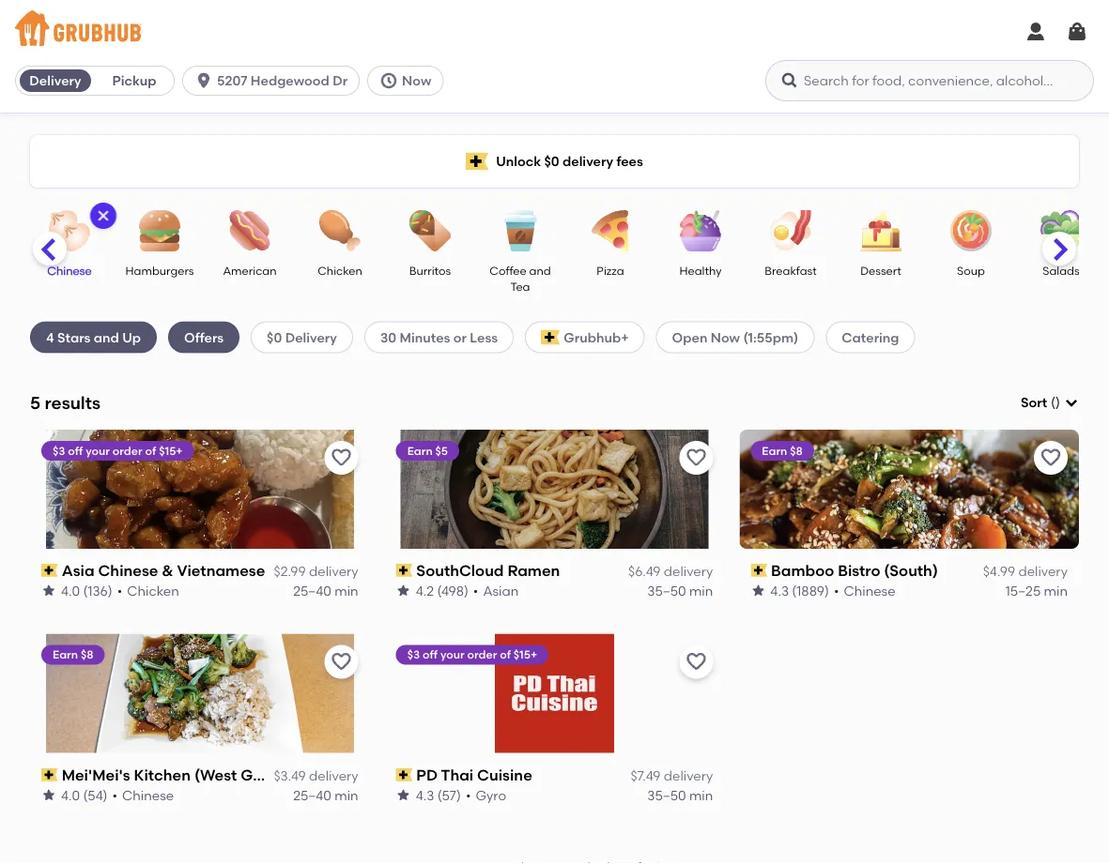 Task type: vqa. For each thing, say whether or not it's contained in the screenshot.
grubhub plus flag logo
yes



Task type: describe. For each thing, give the bounding box(es) containing it.
5207 hedgewood dr button
[[182, 66, 367, 96]]

4.3 (57)
[[416, 788, 461, 804]]

delivery for mei'mei's kitchen (west gate)
[[309, 769, 358, 785]]

• for chinese
[[117, 583, 122, 599]]

25–40 for asia chinese & vietnamese
[[293, 583, 331, 599]]

burritos
[[409, 264, 451, 278]]

order for chinese
[[113, 444, 142, 458]]

1 horizontal spatial svg image
[[780, 71, 799, 90]]

min for pd thai cuisine
[[689, 788, 713, 804]]

asia
[[62, 562, 94, 580]]

results
[[45, 393, 100, 413]]

svg image inside now button
[[380, 71, 398, 90]]

dessert
[[860, 264, 901, 278]]

catering
[[842, 329, 899, 345]]

save this restaurant image for pd thai cuisine
[[685, 651, 707, 674]]

ramen
[[508, 562, 560, 580]]

grubhub+
[[564, 329, 629, 345]]

soup image
[[938, 210, 1004, 252]]

25–40 for mei'mei's kitchen (west gate)
[[293, 788, 331, 804]]

earn for southcloud
[[407, 444, 433, 458]]

hamburgers image
[[127, 210, 193, 252]]

breakfast image
[[758, 210, 824, 252]]

$3.49
[[274, 769, 306, 785]]

fees
[[616, 153, 643, 169]]

(136)
[[83, 583, 112, 599]]

15–25
[[1006, 583, 1041, 599]]

minutes
[[400, 329, 450, 345]]

0 vertical spatial svg image
[[1066, 21, 1088, 43]]

pd
[[416, 767, 438, 785]]

dr
[[333, 73, 348, 89]]

salads image
[[1028, 210, 1094, 252]]

$3.49 delivery
[[274, 769, 358, 785]]

order for thai
[[467, 649, 497, 662]]

star icon image for asia chinese & vietnamese
[[41, 584, 56, 599]]

(south)
[[884, 562, 938, 580]]

earn for mei'mei's
[[53, 649, 78, 662]]

tea
[[510, 280, 530, 294]]

southcloud ramen
[[416, 562, 560, 580]]

$3 off your order of $15+ for thai
[[407, 649, 537, 662]]

chicken image
[[307, 210, 373, 252]]

healthy image
[[668, 210, 733, 252]]

$3 for pd
[[407, 649, 420, 662]]

35–50 for pd thai cuisine
[[647, 788, 686, 804]]

4.2 (498)
[[416, 583, 469, 599]]

• chinese for kitchen
[[112, 788, 174, 804]]

min for mei'mei's kitchen (west gate)
[[335, 788, 358, 804]]

$4.99 delivery
[[983, 564, 1068, 580]]

save this restaurant image for mei'mei's kitchen (west gate)
[[330, 651, 353, 674]]

0 vertical spatial $0
[[544, 153, 559, 169]]

of for &
[[145, 444, 156, 458]]

• gyro
[[466, 788, 506, 804]]

30 minutes or less
[[380, 329, 498, 345]]

(498)
[[437, 583, 469, 599]]

coffee and tea
[[490, 264, 551, 294]]

unlock
[[496, 153, 541, 169]]

$7.49
[[631, 769, 661, 785]]

35–50 min for southcloud ramen
[[647, 583, 713, 599]]

gyro
[[476, 788, 506, 804]]

your for chinese
[[86, 444, 110, 458]]

save this restaurant image for asia chinese & vietnamese
[[330, 447, 353, 469]]

15–25 min
[[1006, 583, 1068, 599]]

4.3 for bamboo bistro (south)
[[770, 583, 789, 599]]

delivery for southcloud ramen
[[664, 564, 713, 580]]

hamburgers
[[125, 264, 194, 278]]

bamboo bistro (south) logo image
[[739, 430, 1079, 549]]

soup
[[957, 264, 985, 278]]

$0 delivery
[[267, 329, 337, 345]]

25–40 min for gate)
[[293, 788, 358, 804]]

1 vertical spatial and
[[94, 329, 119, 345]]

salads
[[1043, 264, 1080, 278]]

pd thai cuisine
[[416, 767, 532, 785]]

5207
[[217, 73, 247, 89]]

Search for food, convenience, alcohol... search field
[[765, 60, 1094, 101]]

cuisine
[[477, 767, 532, 785]]

southcloud ramen logo image
[[401, 430, 709, 549]]

healthy
[[679, 264, 722, 278]]

4
[[46, 329, 54, 345]]

of for cuisine
[[500, 649, 511, 662]]

save this restaurant button for pd thai cuisine
[[679, 646, 713, 680]]

your for thai
[[440, 649, 465, 662]]

(54)
[[83, 788, 108, 804]]

• for kitchen
[[112, 788, 117, 804]]

mei'mei's
[[62, 767, 130, 785]]

$8 for bamboo
[[790, 444, 803, 458]]

min for bamboo bistro (south)
[[1044, 583, 1068, 599]]

and inside the 'coffee and tea'
[[529, 264, 551, 278]]

4 stars and up
[[46, 329, 141, 345]]

$8 for mei'mei's
[[81, 649, 93, 662]]

4.0 for asia chinese & vietnamese
[[61, 583, 80, 599]]

0 horizontal spatial chicken
[[127, 583, 179, 599]]

offers
[[184, 329, 224, 345]]

35–50 min for pd thai cuisine
[[647, 788, 713, 804]]

• asian
[[473, 583, 519, 599]]

southcloud
[[416, 562, 504, 580]]

5
[[30, 393, 41, 413]]

mei'mei's kitchen (west gate) logo image
[[46, 635, 354, 754]]

4.2
[[416, 583, 434, 599]]

2 vertical spatial svg image
[[96, 208, 111, 224]]

delivery button
[[16, 66, 95, 96]]

4.0 (54)
[[61, 788, 108, 804]]

delivery left fees
[[563, 153, 613, 169]]

$6.49 delivery
[[628, 564, 713, 580]]

asia chinese & vietnamese
[[62, 562, 265, 580]]

5 results
[[30, 393, 100, 413]]

chinese image
[[37, 210, 102, 252]]

stars
[[57, 329, 91, 345]]

(west
[[194, 767, 237, 785]]

less
[[470, 329, 498, 345]]

asian
[[483, 583, 519, 599]]

star icon image for southcloud ramen
[[396, 584, 411, 599]]

subscription pass image for bamboo bistro (south)
[[751, 565, 767, 578]]

0 vertical spatial chicken
[[318, 264, 362, 278]]

min for asia chinese & vietnamese
[[335, 583, 358, 599]]

)
[[1056, 395, 1060, 411]]

chinese up • chicken
[[98, 562, 158, 580]]

$7.49 delivery
[[631, 769, 713, 785]]

(1:55pm)
[[743, 329, 799, 345]]

delivery inside button
[[29, 73, 81, 89]]

earn $8 for mei'mei's
[[53, 649, 93, 662]]

save this restaurant image for southcloud ramen
[[685, 447, 707, 469]]

$5
[[435, 444, 448, 458]]



Task type: locate. For each thing, give the bounding box(es) containing it.
(1889)
[[792, 583, 829, 599]]

$0
[[544, 153, 559, 169], [267, 329, 282, 345]]

coffee and tea image
[[487, 210, 553, 252]]

$3 down "4.2"
[[407, 649, 420, 662]]

$8
[[790, 444, 803, 458], [81, 649, 93, 662]]

subscription pass image for southcloud ramen
[[396, 565, 413, 578]]

0 horizontal spatial $8
[[81, 649, 93, 662]]

$2.99
[[274, 564, 306, 580]]

2 4.0 from the top
[[61, 788, 80, 804]]

0 horizontal spatial $15+
[[159, 444, 183, 458]]

2 25–40 from the top
[[293, 788, 331, 804]]

burritos image
[[397, 210, 463, 252]]

off for asia
[[68, 444, 83, 458]]

0 vertical spatial 4.0
[[61, 583, 80, 599]]

star icon image left 4.3 (1889)
[[751, 584, 766, 599]]

• right (57)
[[466, 788, 471, 804]]

$3 off your order of $15+ down "(498)"
[[407, 649, 537, 662]]

0 vertical spatial $8
[[790, 444, 803, 458]]

1 vertical spatial $15+
[[514, 649, 537, 662]]

subscription pass image for asia chinese & vietnamese
[[41, 565, 58, 578]]

earn for bamboo
[[762, 444, 787, 458]]

35–50
[[647, 583, 686, 599], [647, 788, 686, 804]]

0 horizontal spatial $3 off your order of $15+
[[53, 444, 183, 458]]

35–50 for southcloud ramen
[[647, 583, 686, 599]]

grubhub plus flag logo image
[[466, 153, 489, 170], [541, 330, 560, 345]]

0 vertical spatial your
[[86, 444, 110, 458]]

delivery right $3.49
[[309, 769, 358, 785]]

star icon image for mei'mei's kitchen (west gate)
[[41, 788, 56, 803]]

• for thai
[[466, 788, 471, 804]]

0 vertical spatial subscription pass image
[[41, 565, 58, 578]]

• right "(136)"
[[117, 583, 122, 599]]

save this restaurant button for asia chinese & vietnamese
[[325, 441, 358, 475]]

0 horizontal spatial $3
[[53, 444, 65, 458]]

• chinese down bistro
[[834, 583, 896, 599]]

0 horizontal spatial delivery
[[29, 73, 81, 89]]

star icon image for bamboo bistro (south)
[[751, 584, 766, 599]]

now button
[[367, 66, 451, 96]]

$3
[[53, 444, 65, 458], [407, 649, 420, 662]]

(
[[1051, 395, 1056, 411]]

&
[[162, 562, 173, 580]]

1 horizontal spatial $8
[[790, 444, 803, 458]]

$3 off your order of $15+ for chinese
[[53, 444, 183, 458]]

0 vertical spatial 4.3
[[770, 583, 789, 599]]

1 35–50 min from the top
[[647, 583, 713, 599]]

now inside button
[[402, 73, 431, 89]]

• chinese down kitchen
[[112, 788, 174, 804]]

min down $2.99 delivery
[[335, 583, 358, 599]]

now right dr
[[402, 73, 431, 89]]

chinese down kitchen
[[122, 788, 174, 804]]

svg image
[[1025, 21, 1047, 43], [194, 71, 213, 90], [380, 71, 398, 90], [1064, 396, 1079, 411]]

kitchen
[[134, 767, 191, 785]]

pizza image
[[578, 210, 643, 252]]

1 horizontal spatial $3 off your order of $15+
[[407, 649, 537, 662]]

grubhub plus flag logo image for unlock $0 delivery fees
[[466, 153, 489, 170]]

0 horizontal spatial • chinese
[[112, 788, 174, 804]]

1 horizontal spatial subscription pass image
[[396, 769, 413, 782]]

2 horizontal spatial save this restaurant image
[[1040, 447, 1062, 469]]

your down "(498)"
[[440, 649, 465, 662]]

your
[[86, 444, 110, 458], [440, 649, 465, 662]]

$15+ for cuisine
[[514, 649, 537, 662]]

svg image inside '5207 hedgewood dr' button
[[194, 71, 213, 90]]

dessert image
[[848, 210, 914, 252]]

gate)
[[241, 767, 284, 785]]

1 horizontal spatial $3
[[407, 649, 420, 662]]

0 vertical spatial $3
[[53, 444, 65, 458]]

1 horizontal spatial earn $8
[[762, 444, 803, 458]]

$0 right offers
[[267, 329, 282, 345]]

1 vertical spatial $3
[[407, 649, 420, 662]]

1 vertical spatial off
[[423, 649, 438, 662]]

save this restaurant button for southcloud ramen
[[679, 441, 713, 475]]

5207 hedgewood dr
[[217, 73, 348, 89]]

chicken down "asia chinese & vietnamese"
[[127, 583, 179, 599]]

1 horizontal spatial grubhub plus flag logo image
[[541, 330, 560, 345]]

4.3 down "pd" on the left of page
[[416, 788, 434, 804]]

hedgewood
[[251, 73, 329, 89]]

1 35–50 from the top
[[647, 583, 686, 599]]

min down $7.49 delivery
[[689, 788, 713, 804]]

grubhub plus flag logo image for grubhub+
[[541, 330, 560, 345]]

2 horizontal spatial subscription pass image
[[751, 565, 767, 578]]

4.3 down bamboo
[[770, 583, 789, 599]]

0 horizontal spatial subscription pass image
[[41, 769, 58, 782]]

4.3 for pd thai cuisine
[[416, 788, 434, 804]]

star icon image left 4.0 (54)
[[41, 788, 56, 803]]

0 vertical spatial and
[[529, 264, 551, 278]]

subscription pass image left 'mei'mei's'
[[41, 769, 58, 782]]

2 25–40 min from the top
[[293, 788, 358, 804]]

2 35–50 from the top
[[647, 788, 686, 804]]

1 vertical spatial chicken
[[127, 583, 179, 599]]

coffee
[[490, 264, 527, 278]]

1 vertical spatial now
[[711, 329, 740, 345]]

$3 down 5 results
[[53, 444, 65, 458]]

earn $5
[[407, 444, 448, 458]]

1 horizontal spatial $0
[[544, 153, 559, 169]]

$0 right unlock
[[544, 153, 559, 169]]

open now (1:55pm)
[[672, 329, 799, 345]]

35–50 down $7.49 delivery
[[647, 788, 686, 804]]

0 vertical spatial off
[[68, 444, 83, 458]]

4.0 for mei'mei's kitchen (west gate)
[[61, 788, 80, 804]]

0 horizontal spatial earn
[[53, 649, 78, 662]]

$3 off your order of $15+
[[53, 444, 183, 458], [407, 649, 537, 662]]

earn $8 for bamboo
[[762, 444, 803, 458]]

breakfast
[[765, 264, 817, 278]]

pickup button
[[95, 66, 174, 96]]

1 vertical spatial grubhub plus flag logo image
[[541, 330, 560, 345]]

1 vertical spatial of
[[500, 649, 511, 662]]

min for southcloud ramen
[[689, 583, 713, 599]]

35–50 min down $6.49 delivery
[[647, 583, 713, 599]]

bamboo
[[771, 562, 834, 580]]

chicken
[[318, 264, 362, 278], [127, 583, 179, 599]]

$4.99
[[983, 564, 1015, 580]]

$3 for asia
[[53, 444, 65, 458]]

delivery right $7.49
[[664, 769, 713, 785]]

thai
[[441, 767, 474, 785]]

and left up
[[94, 329, 119, 345]]

star icon image left "4.2"
[[396, 584, 411, 599]]

save this restaurant button
[[325, 441, 358, 475], [679, 441, 713, 475], [1034, 441, 1068, 475], [325, 646, 358, 680], [679, 646, 713, 680]]

asia chinese & vietnamese logo image
[[46, 430, 354, 549]]

and
[[529, 264, 551, 278], [94, 329, 119, 345]]

• right (54)
[[112, 788, 117, 804]]

earn
[[407, 444, 433, 458], [762, 444, 787, 458], [53, 649, 78, 662]]

30
[[380, 329, 396, 345]]

subscription pass image for pd thai cuisine
[[396, 769, 413, 782]]

off down "4.2"
[[423, 649, 438, 662]]

pickup
[[112, 73, 156, 89]]

1 horizontal spatial chicken
[[318, 264, 362, 278]]

subscription pass image
[[396, 565, 413, 578], [751, 565, 767, 578], [41, 769, 58, 782]]

0 vertical spatial earn $8
[[762, 444, 803, 458]]

25–40 down $2.99 delivery
[[293, 583, 331, 599]]

1 vertical spatial delivery
[[285, 329, 337, 345]]

25–40
[[293, 583, 331, 599], [293, 788, 331, 804]]

4.3
[[770, 583, 789, 599], [416, 788, 434, 804]]

bistro
[[838, 562, 880, 580]]

and up tea
[[529, 264, 551, 278]]

subscription pass image left "pd" on the left of page
[[396, 769, 413, 782]]

american image
[[217, 210, 283, 252]]

earn $8
[[762, 444, 803, 458], [53, 649, 93, 662]]

25–40 down $3.49 delivery at the left of page
[[293, 788, 331, 804]]

delivery left 30
[[285, 329, 337, 345]]

1 vertical spatial order
[[467, 649, 497, 662]]

4.3 (1889)
[[770, 583, 829, 599]]

subscription pass image left southcloud
[[396, 565, 413, 578]]

1 horizontal spatial save this restaurant image
[[685, 651, 707, 674]]

25–40 min down $2.99 delivery
[[293, 583, 358, 599]]

1 horizontal spatial order
[[467, 649, 497, 662]]

delivery right the $6.49
[[664, 564, 713, 580]]

2 horizontal spatial earn
[[762, 444, 787, 458]]

0 horizontal spatial earn $8
[[53, 649, 93, 662]]

save this restaurant image
[[330, 447, 353, 469], [685, 651, 707, 674]]

1 horizontal spatial subscription pass image
[[396, 565, 413, 578]]

$15+ for &
[[159, 444, 183, 458]]

0 vertical spatial grubhub plus flag logo image
[[466, 153, 489, 170]]

0 vertical spatial delivery
[[29, 73, 81, 89]]

star icon image for pd thai cuisine
[[396, 788, 411, 803]]

star icon image
[[41, 584, 56, 599], [396, 584, 411, 599], [751, 584, 766, 599], [41, 788, 56, 803], [396, 788, 411, 803]]

0 vertical spatial $3 off your order of $15+
[[53, 444, 183, 458]]

1 horizontal spatial now
[[711, 329, 740, 345]]

2 35–50 min from the top
[[647, 788, 713, 804]]

1 horizontal spatial earn
[[407, 444, 433, 458]]

• chinese for bistro
[[834, 583, 896, 599]]

1 vertical spatial $0
[[267, 329, 282, 345]]

1 horizontal spatial save this restaurant image
[[685, 447, 707, 469]]

off for pd
[[423, 649, 438, 662]]

mei'mei's kitchen (west gate)
[[62, 767, 284, 785]]

4.0 left (54)
[[61, 788, 80, 804]]

of
[[145, 444, 156, 458], [500, 649, 511, 662]]

pd thai cuisine logo image
[[495, 635, 614, 754]]

0 vertical spatial 25–40
[[293, 583, 331, 599]]

1 vertical spatial save this restaurant image
[[685, 651, 707, 674]]

subscription pass image for mei'mei's kitchen (west gate)
[[41, 769, 58, 782]]

pizza
[[597, 264, 624, 278]]

1 vertical spatial 4.0
[[61, 788, 80, 804]]

subscription pass image left bamboo
[[751, 565, 767, 578]]

0 horizontal spatial save this restaurant image
[[330, 651, 353, 674]]

1 vertical spatial 4.3
[[416, 788, 434, 804]]

1 horizontal spatial delivery
[[285, 329, 337, 345]]

35–50 min
[[647, 583, 713, 599], [647, 788, 713, 804]]

0 horizontal spatial $0
[[267, 329, 282, 345]]

delivery up "15–25 min"
[[1018, 564, 1068, 580]]

0 horizontal spatial save this restaurant image
[[330, 447, 353, 469]]

chinese down the chinese image
[[47, 264, 92, 278]]

save this restaurant image for bamboo bistro (south)
[[1040, 447, 1062, 469]]

$3 off your order of $15+ down the results
[[53, 444, 183, 458]]

1 horizontal spatial • chinese
[[834, 583, 896, 599]]

now
[[402, 73, 431, 89], [711, 329, 740, 345]]

• right "(498)"
[[473, 583, 478, 599]]

sort ( )
[[1021, 395, 1060, 411]]

4.0 (136)
[[61, 583, 112, 599]]

• chinese
[[834, 583, 896, 599], [112, 788, 174, 804]]

0 horizontal spatial order
[[113, 444, 142, 458]]

delivery
[[29, 73, 81, 89], [285, 329, 337, 345]]

• right (1889)
[[834, 583, 839, 599]]

chinese down bistro
[[844, 583, 896, 599]]

• chicken
[[117, 583, 179, 599]]

25–40 min
[[293, 583, 358, 599], [293, 788, 358, 804]]

delivery for bamboo bistro (south)
[[1018, 564, 1068, 580]]

2 horizontal spatial svg image
[[1066, 21, 1088, 43]]

0 vertical spatial $15+
[[159, 444, 183, 458]]

25–40 min for vietnamese
[[293, 583, 358, 599]]

1 vertical spatial 25–40 min
[[293, 788, 358, 804]]

1 vertical spatial 35–50 min
[[647, 788, 713, 804]]

none field containing sort
[[1021, 394, 1079, 413]]

0 horizontal spatial 4.3
[[416, 788, 434, 804]]

1 vertical spatial • chinese
[[112, 788, 174, 804]]

35–50 min down $7.49 delivery
[[647, 788, 713, 804]]

1 horizontal spatial off
[[423, 649, 438, 662]]

min down $6.49 delivery
[[689, 583, 713, 599]]

american
[[223, 264, 277, 278]]

0 horizontal spatial off
[[68, 444, 83, 458]]

•
[[117, 583, 122, 599], [473, 583, 478, 599], [834, 583, 839, 599], [112, 788, 117, 804], [466, 788, 471, 804]]

delivery for pd thai cuisine
[[664, 769, 713, 785]]

star icon image left 4.3 (57)
[[396, 788, 411, 803]]

vietnamese
[[177, 562, 265, 580]]

0 vertical spatial of
[[145, 444, 156, 458]]

sort
[[1021, 395, 1047, 411]]

0 horizontal spatial grubhub plus flag logo image
[[466, 153, 489, 170]]

0 vertical spatial 35–50
[[647, 583, 686, 599]]

1 horizontal spatial 4.3
[[770, 583, 789, 599]]

• for ramen
[[473, 583, 478, 599]]

1 vertical spatial subscription pass image
[[396, 769, 413, 782]]

4.0 down asia at the left bottom of the page
[[61, 583, 80, 599]]

subscription pass image
[[41, 565, 58, 578], [396, 769, 413, 782]]

0 vertical spatial 35–50 min
[[647, 583, 713, 599]]

order
[[113, 444, 142, 458], [467, 649, 497, 662]]

off down the results
[[68, 444, 83, 458]]

1 horizontal spatial and
[[529, 264, 551, 278]]

25–40 min down $3.49 delivery at the left of page
[[293, 788, 358, 804]]

0 horizontal spatial svg image
[[96, 208, 111, 224]]

delivery left the pickup
[[29, 73, 81, 89]]

0 vertical spatial now
[[402, 73, 431, 89]]

• for bistro
[[834, 583, 839, 599]]

save this restaurant image
[[685, 447, 707, 469], [1040, 447, 1062, 469], [330, 651, 353, 674]]

0 vertical spatial 25–40 min
[[293, 583, 358, 599]]

1 horizontal spatial $15+
[[514, 649, 537, 662]]

subscription pass image left asia at the left bottom of the page
[[41, 565, 58, 578]]

1 vertical spatial svg image
[[780, 71, 799, 90]]

bamboo bistro (south)
[[771, 562, 938, 580]]

1 vertical spatial your
[[440, 649, 465, 662]]

main navigation navigation
[[0, 0, 1109, 113]]

$6.49
[[628, 564, 661, 580]]

up
[[122, 329, 141, 345]]

(57)
[[437, 788, 461, 804]]

grubhub plus flag logo image left unlock
[[466, 153, 489, 170]]

or
[[453, 329, 467, 345]]

delivery right $2.99
[[309, 564, 358, 580]]

0 horizontal spatial your
[[86, 444, 110, 458]]

0 horizontal spatial and
[[94, 329, 119, 345]]

unlock $0 delivery fees
[[496, 153, 643, 169]]

1 horizontal spatial of
[[500, 649, 511, 662]]

save this restaurant button for mei'mei's kitchen (west gate)
[[325, 646, 358, 680]]

1 vertical spatial 25–40
[[293, 788, 331, 804]]

save this restaurant button for bamboo bistro (south)
[[1034, 441, 1068, 475]]

None field
[[1021, 394, 1079, 413]]

1 25–40 from the top
[[293, 583, 331, 599]]

min right 15–25
[[1044, 583, 1068, 599]]

chinese
[[47, 264, 92, 278], [98, 562, 158, 580], [844, 583, 896, 599], [122, 788, 174, 804]]

your down the results
[[86, 444, 110, 458]]

1 horizontal spatial your
[[440, 649, 465, 662]]

$2.99 delivery
[[274, 564, 358, 580]]

min down $3.49 delivery at the left of page
[[335, 788, 358, 804]]

4.0
[[61, 583, 80, 599], [61, 788, 80, 804]]

off
[[68, 444, 83, 458], [423, 649, 438, 662]]

chicken down 'chicken' "image"
[[318, 264, 362, 278]]

1 4.0 from the top
[[61, 583, 80, 599]]

svg image
[[1066, 21, 1088, 43], [780, 71, 799, 90], [96, 208, 111, 224]]

1 vertical spatial 35–50
[[647, 788, 686, 804]]

now right open at the right of page
[[711, 329, 740, 345]]

1 vertical spatial $8
[[81, 649, 93, 662]]

delivery for asia chinese & vietnamese
[[309, 564, 358, 580]]

1 25–40 min from the top
[[293, 583, 358, 599]]

0 vertical spatial order
[[113, 444, 142, 458]]

1 vertical spatial earn $8
[[53, 649, 93, 662]]

star icon image left the 4.0 (136)
[[41, 584, 56, 599]]

grubhub plus flag logo image left 'grubhub+'
[[541, 330, 560, 345]]

0 horizontal spatial now
[[402, 73, 431, 89]]

35–50 down $6.49 delivery
[[647, 583, 686, 599]]

delivery
[[563, 153, 613, 169], [309, 564, 358, 580], [664, 564, 713, 580], [1018, 564, 1068, 580], [309, 769, 358, 785], [664, 769, 713, 785]]

1 vertical spatial $3 off your order of $15+
[[407, 649, 537, 662]]

open
[[672, 329, 708, 345]]

0 horizontal spatial subscription pass image
[[41, 565, 58, 578]]

0 horizontal spatial of
[[145, 444, 156, 458]]

0 vertical spatial save this restaurant image
[[330, 447, 353, 469]]



